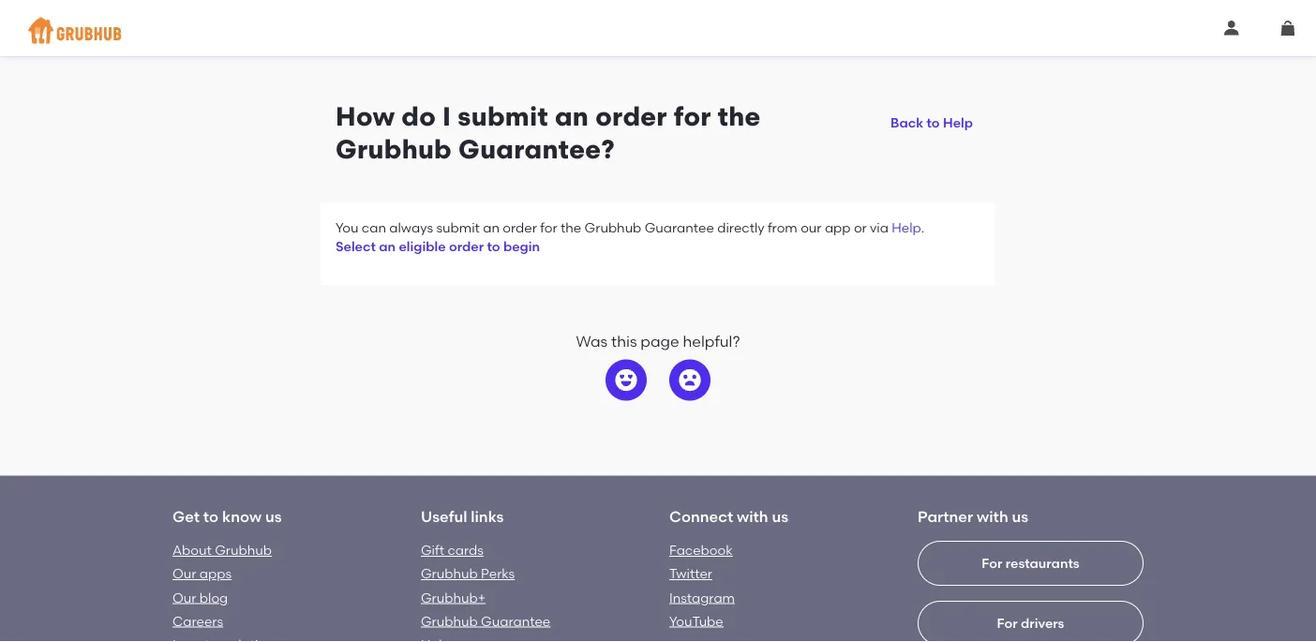 Task type: describe. For each thing, give the bounding box(es) containing it.
youtube link
[[670, 614, 724, 630]]

apps
[[200, 566, 232, 582]]

instagram
[[670, 590, 735, 606]]

about grubhub our apps our                                     blog careers
[[173, 542, 272, 630]]

facebook
[[670, 542, 733, 558]]

guarantee inside you can always submit an order for the grubhub guarantee directly from our app or via help . select an eligible order to begin
[[645, 219, 715, 235]]

helpful?
[[683, 332, 741, 351]]

for for guarantee?
[[674, 101, 712, 132]]

with for connect
[[737, 507, 769, 526]]

2 our from the top
[[173, 590, 196, 606]]

blog
[[200, 590, 228, 606]]

facebook link
[[670, 542, 733, 558]]

the for guarantee?
[[718, 101, 761, 132]]

partner with us
[[918, 507, 1029, 526]]

the for guarantee
[[561, 219, 582, 235]]

twitter
[[670, 566, 713, 582]]

useful links
[[421, 507, 504, 526]]

small image
[[1281, 21, 1296, 36]]

small image
[[1225, 21, 1240, 36]]

grubhub perks link
[[421, 566, 515, 582]]

for drivers
[[998, 615, 1065, 631]]

how
[[336, 101, 395, 132]]

select an eligible order to begin link
[[336, 237, 540, 271]]

instagram link
[[670, 590, 735, 606]]

back to help
[[891, 115, 974, 131]]

for restaurants link
[[918, 541, 1144, 643]]

an for i
[[555, 101, 589, 132]]

useful
[[421, 507, 467, 526]]

back
[[891, 115, 924, 131]]

or
[[854, 219, 867, 235]]

twitter link
[[670, 566, 713, 582]]

gift
[[421, 542, 445, 558]]

select
[[336, 238, 376, 254]]

begin
[[504, 238, 540, 254]]

get to know us
[[173, 507, 282, 526]]

this page was not helpful image
[[679, 369, 702, 391]]

with for partner
[[977, 507, 1009, 526]]

about grubhub link
[[173, 542, 272, 558]]

2 vertical spatial order
[[449, 238, 484, 254]]

gift cards grubhub perks grubhub+ grubhub guarantee
[[421, 542, 551, 630]]

to for back to help
[[927, 115, 940, 131]]

about
[[173, 542, 212, 558]]

do
[[402, 101, 436, 132]]

i
[[443, 101, 451, 132]]

grubhub+
[[421, 590, 486, 606]]

help inside you can always submit an order for the grubhub guarantee directly from our app or via help . select an eligible order to begin
[[892, 219, 922, 235]]

grubhub logo image
[[28, 12, 122, 49]]

connect with us
[[670, 507, 789, 526]]

an for always
[[483, 219, 500, 235]]

.
[[922, 219, 925, 235]]

grubhub+ link
[[421, 590, 486, 606]]



Task type: locate. For each thing, give the bounding box(es) containing it.
our
[[801, 219, 822, 235]]

for for for drivers
[[998, 615, 1018, 631]]

for
[[982, 555, 1003, 571], [998, 615, 1018, 631]]

for inside how do i submit an order for the grubhub guarantee?
[[674, 101, 712, 132]]

the inside you can always submit an order for the grubhub guarantee directly from our app or via help . select an eligible order to begin
[[561, 219, 582, 235]]

1 vertical spatial an
[[483, 219, 500, 235]]

1 horizontal spatial order
[[503, 219, 537, 235]]

1 horizontal spatial for
[[674, 101, 712, 132]]

guarantee
[[645, 219, 715, 235], [481, 614, 551, 630]]

get
[[173, 507, 200, 526]]

grubhub inside how do i submit an order for the grubhub guarantee?
[[336, 133, 452, 165]]

1 horizontal spatial to
[[487, 238, 501, 254]]

for restaurants
[[982, 555, 1080, 571]]

2 vertical spatial an
[[379, 238, 396, 254]]

0 vertical spatial our
[[173, 566, 196, 582]]

careers
[[173, 614, 223, 630]]

back to help link
[[884, 100, 981, 134]]

drivers
[[1021, 615, 1065, 631]]

for for for restaurants
[[982, 555, 1003, 571]]

partner
[[918, 507, 974, 526]]

0 vertical spatial an
[[555, 101, 589, 132]]

this
[[612, 332, 637, 351]]

0 horizontal spatial guarantee
[[481, 614, 551, 630]]

1 vertical spatial the
[[561, 219, 582, 235]]

order
[[596, 101, 668, 132], [503, 219, 537, 235], [449, 238, 484, 254]]

youtube
[[670, 614, 724, 630]]

app
[[825, 219, 851, 235]]

2 with from the left
[[977, 507, 1009, 526]]

always
[[390, 219, 433, 235]]

cards
[[448, 542, 484, 558]]

0 horizontal spatial an
[[379, 238, 396, 254]]

the
[[718, 101, 761, 132], [561, 219, 582, 235]]

careers link
[[173, 614, 223, 630]]

submit
[[458, 101, 549, 132], [437, 219, 480, 235]]

1 our from the top
[[173, 566, 196, 582]]

grubhub guarantee link
[[421, 614, 551, 630]]

help right back at the top of the page
[[944, 115, 974, 131]]

2 horizontal spatial an
[[555, 101, 589, 132]]

with right 'partner'
[[977, 507, 1009, 526]]

1 with from the left
[[737, 507, 769, 526]]

1 horizontal spatial the
[[718, 101, 761, 132]]

can
[[362, 219, 386, 235]]

guarantee left directly
[[645, 219, 715, 235]]

3 us from the left
[[1013, 507, 1029, 526]]

know
[[222, 507, 262, 526]]

0 horizontal spatial the
[[561, 219, 582, 235]]

guarantee down perks
[[481, 614, 551, 630]]

to right 'get'
[[203, 507, 219, 526]]

with right connect
[[737, 507, 769, 526]]

an up select an eligible order to begin link
[[483, 219, 500, 235]]

grubhub inside about grubhub our apps our                                     blog careers
[[215, 542, 272, 558]]

how do i submit an order for the grubhub guarantee?
[[336, 101, 761, 165]]

1 vertical spatial for
[[541, 219, 558, 235]]

2 horizontal spatial order
[[596, 101, 668, 132]]

the inside how do i submit an order for the grubhub guarantee?
[[718, 101, 761, 132]]

us right know
[[265, 507, 282, 526]]

grubhub inside you can always submit an order for the grubhub guarantee directly from our app or via help . select an eligible order to begin
[[585, 219, 642, 235]]

you can always submit an order for the grubhub guarantee directly from our app or via help . select an eligible order to begin
[[336, 219, 925, 254]]

grubhub
[[336, 133, 452, 165], [585, 219, 642, 235], [215, 542, 272, 558], [421, 566, 478, 582], [421, 614, 478, 630]]

help
[[944, 115, 974, 131], [892, 219, 922, 235]]

order for guarantee
[[503, 219, 537, 235]]

our                                     blog link
[[173, 590, 228, 606]]

0 horizontal spatial with
[[737, 507, 769, 526]]

1 vertical spatial our
[[173, 590, 196, 606]]

facebook twitter instagram youtube
[[670, 542, 735, 630]]

0 horizontal spatial help
[[892, 219, 922, 235]]

0 vertical spatial for
[[674, 101, 712, 132]]

via
[[870, 219, 889, 235]]

us for partner with us
[[1013, 507, 1029, 526]]

0 vertical spatial the
[[718, 101, 761, 132]]

0 horizontal spatial us
[[265, 507, 282, 526]]

1 vertical spatial guarantee
[[481, 614, 551, 630]]

an inside how do i submit an order for the grubhub guarantee?
[[555, 101, 589, 132]]

page
[[641, 332, 680, 351]]

restaurants
[[1006, 555, 1080, 571]]

0 vertical spatial submit
[[458, 101, 549, 132]]

0 horizontal spatial for
[[541, 219, 558, 235]]

us for connect with us
[[772, 507, 789, 526]]

this page was helpful image
[[615, 369, 638, 391]]

with
[[737, 507, 769, 526], [977, 507, 1009, 526]]

for
[[674, 101, 712, 132], [541, 219, 558, 235]]

1 us from the left
[[265, 507, 282, 526]]

our down about
[[173, 566, 196, 582]]

our up careers in the bottom of the page
[[173, 590, 196, 606]]

to left begin
[[487, 238, 501, 254]]

guarantee?
[[459, 133, 615, 165]]

for inside for drivers link
[[998, 615, 1018, 631]]

2 vertical spatial to
[[203, 507, 219, 526]]

to
[[927, 115, 940, 131], [487, 238, 501, 254], [203, 507, 219, 526]]

0 vertical spatial for
[[982, 555, 1003, 571]]

order inside how do i submit an order for the grubhub guarantee?
[[596, 101, 668, 132]]

perks
[[481, 566, 515, 582]]

1 horizontal spatial us
[[772, 507, 789, 526]]

was this page helpful?
[[576, 332, 741, 351]]

1 horizontal spatial an
[[483, 219, 500, 235]]

us
[[265, 507, 282, 526], [772, 507, 789, 526], [1013, 507, 1029, 526]]

1 vertical spatial help
[[892, 219, 922, 235]]

guarantee inside gift cards grubhub perks grubhub+ grubhub guarantee
[[481, 614, 551, 630]]

gift cards link
[[421, 542, 484, 558]]

our apps link
[[173, 566, 232, 582]]

an
[[555, 101, 589, 132], [483, 219, 500, 235], [379, 238, 396, 254]]

1 vertical spatial for
[[998, 615, 1018, 631]]

help right via
[[892, 219, 922, 235]]

to for get to know us
[[203, 507, 219, 526]]

an up guarantee?
[[555, 101, 589, 132]]

2 horizontal spatial to
[[927, 115, 940, 131]]

was
[[576, 332, 608, 351]]

submit up select an eligible order to begin link
[[437, 219, 480, 235]]

0 horizontal spatial order
[[449, 238, 484, 254]]

2 horizontal spatial us
[[1013, 507, 1029, 526]]

submit for i
[[458, 101, 549, 132]]

1 vertical spatial submit
[[437, 219, 480, 235]]

connect
[[670, 507, 734, 526]]

for drivers link
[[918, 601, 1144, 643]]

to right back at the top of the page
[[927, 115, 940, 131]]

from
[[768, 219, 798, 235]]

for left restaurants
[[982, 555, 1003, 571]]

1 vertical spatial to
[[487, 238, 501, 254]]

submit up guarantee?
[[458, 101, 549, 132]]

2 us from the left
[[772, 507, 789, 526]]

us right connect
[[772, 507, 789, 526]]

submit inside how do i submit an order for the grubhub guarantee?
[[458, 101, 549, 132]]

for inside the for restaurants link
[[982, 555, 1003, 571]]

1 vertical spatial order
[[503, 219, 537, 235]]

directly
[[718, 219, 765, 235]]

for for guarantee
[[541, 219, 558, 235]]

you
[[336, 219, 359, 235]]

an down can on the top
[[379, 238, 396, 254]]

submit for always
[[437, 219, 480, 235]]

1 horizontal spatial guarantee
[[645, 219, 715, 235]]

0 vertical spatial to
[[927, 115, 940, 131]]

0 vertical spatial help
[[944, 115, 974, 131]]

order for guarantee?
[[596, 101, 668, 132]]

0 horizontal spatial to
[[203, 507, 219, 526]]

our
[[173, 566, 196, 582], [173, 590, 196, 606]]

us up for restaurants
[[1013, 507, 1029, 526]]

0 vertical spatial guarantee
[[645, 219, 715, 235]]

for left drivers on the right bottom
[[998, 615, 1018, 631]]

0 vertical spatial order
[[596, 101, 668, 132]]

help link
[[892, 219, 922, 235]]

for inside you can always submit an order for the grubhub guarantee directly from our app or via help . select an eligible order to begin
[[541, 219, 558, 235]]

1 horizontal spatial help
[[944, 115, 974, 131]]

to inside you can always submit an order for the grubhub guarantee directly from our app or via help . select an eligible order to begin
[[487, 238, 501, 254]]

links
[[471, 507, 504, 526]]

1 horizontal spatial with
[[977, 507, 1009, 526]]

submit inside you can always submit an order for the grubhub guarantee directly from our app or via help . select an eligible order to begin
[[437, 219, 480, 235]]

eligible
[[399, 238, 446, 254]]



Task type: vqa. For each thing, say whether or not it's contained in the screenshot.
4 Stars and Up 4
no



